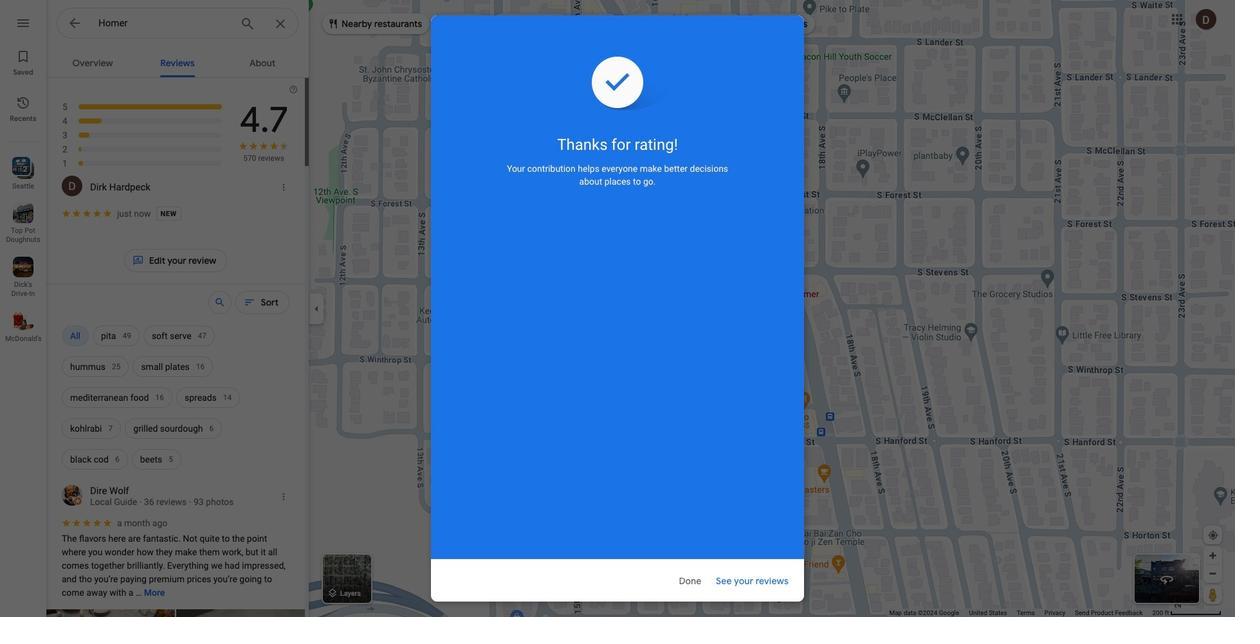Task type: vqa. For each thing, say whether or not it's contained in the screenshot.
PITA, MENTIONED IN 49 REVIEWS radio
yes



Task type: describe. For each thing, give the bounding box(es) containing it.
pita, mentioned in 49 reviews radio
[[93, 321, 140, 351]]

none search field inside google maps element
[[57, 8, 299, 43]]

2 stars, 5 reviews image
[[62, 142, 223, 156]]

tab list inside google maps element
[[46, 46, 309, 77]]

beets, mentioned in 5 reviews radio
[[132, 444, 181, 475]]

1 5 stars image from the top
[[61, 208, 113, 219]]

zoom out image
[[1209, 569, 1218, 579]]

soft serve, mentioned in 47 reviews radio
[[143, 321, 215, 351]]

show your location image
[[1208, 530, 1220, 541]]

5 stars, 456 reviews image
[[62, 100, 223, 114]]

google maps element
[[0, 0, 1236, 617]]

street view image
[[1160, 572, 1175, 587]]

All reviews radio
[[62, 321, 89, 351]]

4.7 stars image
[[238, 141, 290, 153]]

1 stars, 10 reviews image
[[62, 156, 223, 171]]

zoom in image
[[1209, 551, 1218, 561]]

photo of dire wolf image
[[62, 485, 82, 506]]

4 stars, 69 reviews image
[[62, 114, 223, 128]]

mediterranean food, mentioned in 16 reviews radio
[[62, 382, 172, 413]]

photo of dirk hardpeck image
[[62, 176, 82, 196]]

grilled sourdough, mentioned in 6 reviews radio
[[125, 413, 222, 444]]



Task type: locate. For each thing, give the bounding box(es) containing it.
tab list
[[46, 46, 309, 77]]

list
[[0, 0, 46, 617]]

collapse side panel image
[[310, 302, 324, 316]]

small plates, mentioned in 16 reviews radio
[[133, 351, 213, 382]]

2 5 stars image from the top
[[61, 518, 113, 528]]

sort image
[[244, 297, 256, 308]]

refine reviews option group
[[62, 321, 290, 475]]

3 stars, 30 reviews image
[[62, 128, 223, 142]]

None search field
[[57, 8, 299, 43]]

1 vertical spatial 5 stars image
[[61, 518, 113, 528]]

search reviews image
[[215, 297, 226, 308]]

menu image
[[15, 15, 31, 31]]

5 stars image
[[61, 208, 113, 219], [61, 518, 113, 528]]

spreads, mentioned in 14 reviews radio
[[176, 382, 240, 413]]

5 stars image down photo of dire wolf at bottom left
[[61, 518, 113, 528]]

homer main content
[[46, 46, 309, 617]]

kohlrabi, mentioned in 7 reviews radio
[[62, 413, 121, 444]]

black cod, mentioned in 6 reviews radio
[[62, 444, 128, 475]]

hummus, mentioned in 25 reviews radio
[[62, 351, 129, 382]]

5 stars image down 'photo of dirk hardpeck'
[[61, 208, 113, 219]]

0 vertical spatial 5 stars image
[[61, 208, 113, 219]]

show street view coverage image
[[1204, 585, 1223, 604]]



